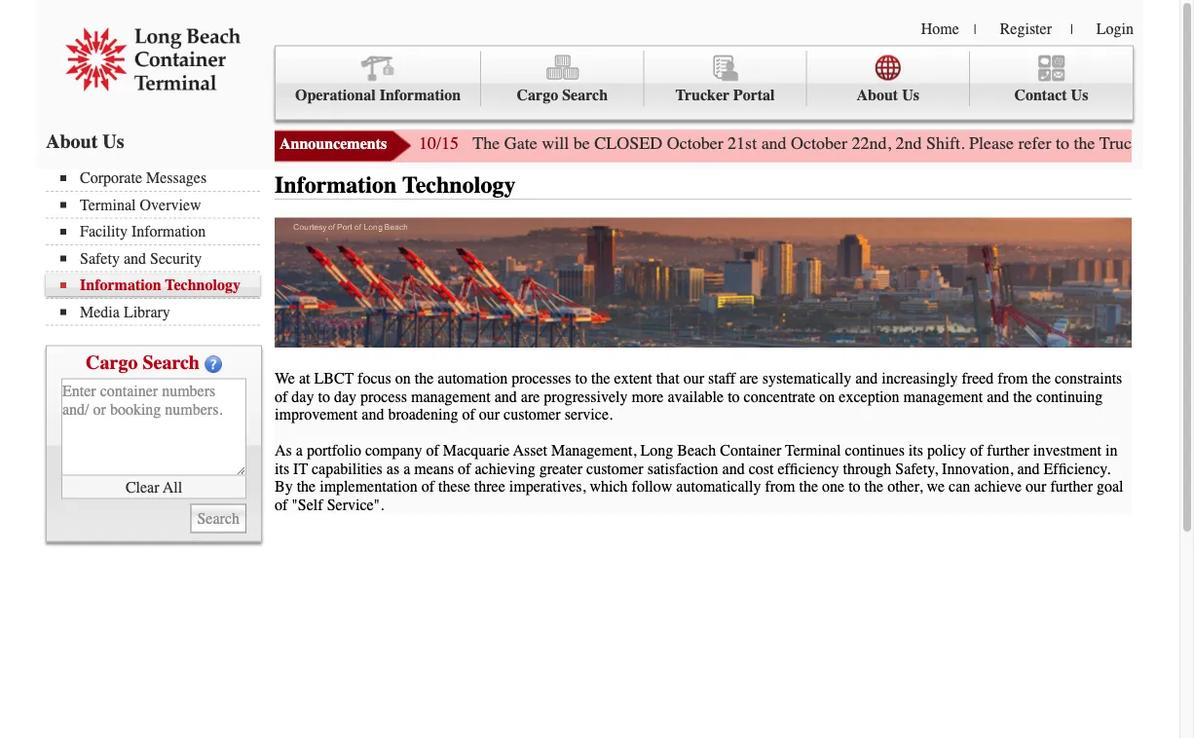 Task type: describe. For each thing, give the bounding box(es) containing it.
systematically
[[763, 370, 852, 388]]

the
[[473, 133, 500, 153]]

information technology link
[[60, 276, 260, 294]]

operational information
[[295, 86, 461, 104]]

automatically
[[676, 478, 761, 496]]

implementation
[[320, 478, 418, 496]]

that
[[656, 370, 680, 388]]

the left constraints
[[1032, 370, 1051, 388]]

1 horizontal spatial its
[[909, 442, 924, 460]]

shift.
[[927, 133, 965, 153]]

terminal inside 'corporate messages terminal overview facility information safety and security information technology media library'
[[80, 196, 136, 214]]

constraints
[[1055, 370, 1123, 388]]

menu bar containing operational information
[[275, 45, 1134, 120]]

concentrate
[[744, 388, 816, 406]]

1 horizontal spatial are
[[740, 370, 759, 388]]

these
[[438, 478, 470, 496]]

truck
[[1100, 133, 1141, 153]]

service.
[[565, 406, 613, 424]]

2 | from the left
[[1071, 21, 1073, 37]]

contact us link
[[970, 51, 1133, 106]]

from inside 'as a portfolio company of macquarie asset management, long beach container terminal continues its policy of further investment in its it capabilities as a means of achieving greater customer satisfaction and cost efficiency through safety, innovation, and efficiency​. by the implementation of these three imperatives, which follow automatically from the one to the other, we can achieve our further goal of "self service".​​'
[[765, 478, 796, 496]]

which
[[590, 478, 628, 496]]

2 management from the left
[[904, 388, 983, 406]]

available
[[668, 388, 724, 406]]

operational information link
[[276, 51, 481, 106]]

0 vertical spatial technology
[[402, 172, 516, 199]]

corporate messages terminal overview facility information safety and security information technology media library
[[80, 169, 241, 321]]

terminal inside 'as a portfolio company of macquarie asset management, long beach container terminal continues its policy of further investment in its it capabilities as a means of achieving greater customer satisfaction and cost efficiency through safety, innovation, and efficiency​. by the implementation of these three imperatives, which follow automatically from the one to the other, we can achieve our further goal of "self service".​​'
[[785, 442, 841, 460]]

clear all button
[[61, 476, 246, 499]]

trucker portal
[[676, 86, 775, 104]]

library
[[124, 303, 170, 321]]

to right at
[[318, 388, 330, 406]]

increasingly
[[882, 370, 958, 388]]

of right means
[[458, 460, 471, 478]]

three
[[474, 478, 505, 496]]

1 horizontal spatial on
[[820, 388, 835, 406]]

h
[[1183, 133, 1194, 153]]

10/15
[[419, 133, 459, 153]]

0 horizontal spatial cargo
[[86, 351, 138, 374]]

company
[[365, 442, 422, 460]]

exception
[[839, 388, 900, 406]]

the left truck
[[1074, 133, 1096, 153]]

to right 'refer'
[[1056, 133, 1070, 153]]

investment
[[1034, 442, 1102, 460]]

the up broadening
[[415, 370, 434, 388]]

please
[[969, 133, 1014, 153]]

goal
[[1097, 478, 1124, 496]]

"self
[[292, 496, 323, 514]]

terminal overview link
[[60, 196, 260, 214]]

Enter container numbers and/ or booking numbers.  text field
[[61, 379, 246, 476]]

container
[[720, 442, 782, 460]]

achieving
[[475, 460, 535, 478]]

register link
[[1000, 19, 1052, 38]]

1 day from the left
[[292, 388, 314, 406]]

0 vertical spatial further
[[987, 442, 1030, 460]]

0 vertical spatial our
[[684, 370, 704, 388]]

to right available
[[728, 388, 740, 406]]

1 horizontal spatial a
[[403, 460, 410, 478]]

0 horizontal spatial our
[[479, 406, 500, 424]]

1 vertical spatial search
[[143, 351, 200, 374]]

corporate messages link
[[60, 169, 260, 187]]

safety
[[80, 249, 120, 267]]

freed
[[962, 370, 994, 388]]

0 vertical spatial cargo
[[517, 86, 558, 104]]

media
[[80, 303, 120, 321]]

1 gate from the left
[[504, 133, 537, 153]]

1 horizontal spatial about us
[[857, 86, 920, 104]]

staff
[[708, 370, 736, 388]]

and left increasingly on the bottom right of page
[[856, 370, 878, 388]]

extent
[[614, 370, 652, 388]]

capabilities
[[312, 460, 383, 478]]

and left continuing
[[987, 388, 1010, 406]]

10/15 the gate will be closed october 21st and october 22nd, 2nd shift. please refer to the truck gate h
[[419, 133, 1194, 153]]

can
[[949, 478, 971, 496]]

from inside we at lbct focus on the automation processes to the extent that our staff are systematically and increasingly freed from the constraints of day to day process management and are progressively more available to concentrate on exception management and the continuing improvement and broadening of our customer service.
[[998, 370, 1028, 388]]

greater
[[539, 460, 583, 478]]

we at lbct focus on the automation processes to the extent that our staff are systematically and increasingly freed from the constraints of day to day process management and are progressively more available to concentrate on exception management and the continuing improvement and broadening of our customer service.
[[275, 370, 1123, 424]]

about us link
[[807, 51, 970, 106]]

1 vertical spatial about us
[[46, 130, 124, 152]]

cargo search link
[[481, 51, 644, 106]]

safety and security link
[[60, 249, 260, 267]]

processes
[[512, 370, 571, 388]]

the left "other," in the right bottom of the page
[[865, 478, 884, 496]]

broadening
[[388, 406, 458, 424]]

trucker portal link
[[644, 51, 807, 106]]

clear all
[[126, 478, 182, 496]]

refer
[[1019, 133, 1052, 153]]

menu bar containing corporate messages
[[46, 167, 270, 326]]

more
[[632, 388, 664, 406]]

announcements
[[280, 135, 387, 153]]



Task type: locate. For each thing, give the bounding box(es) containing it.
messages
[[146, 169, 207, 187]]

menu bar
[[275, 45, 1134, 120], [46, 167, 270, 326]]

by
[[275, 478, 293, 496]]

technology down the security
[[165, 276, 241, 294]]

october left 22nd,
[[791, 133, 848, 153]]

a right as
[[296, 442, 303, 460]]

further down investment
[[1051, 478, 1093, 496]]

asset
[[513, 442, 547, 460]]

through
[[843, 460, 892, 478]]

0 horizontal spatial october
[[667, 133, 724, 153]]

on right "focus"
[[395, 370, 411, 388]]

1 horizontal spatial further
[[1051, 478, 1093, 496]]

login
[[1097, 19, 1134, 38]]

1 horizontal spatial gate
[[1145, 133, 1178, 153]]

customer right the greater
[[587, 460, 644, 478]]

0 horizontal spatial about us
[[46, 130, 124, 152]]

satisfaction
[[648, 460, 719, 478]]

on left exception
[[820, 388, 835, 406]]

the left 'one'
[[799, 478, 818, 496]]

1 horizontal spatial from
[[998, 370, 1028, 388]]

the right by
[[297, 478, 316, 496]]

home
[[921, 19, 960, 38]]

us up the corporate
[[103, 130, 124, 152]]

management up macquarie at bottom
[[411, 388, 491, 406]]

management up "policy"
[[904, 388, 983, 406]]

0 vertical spatial about us
[[857, 86, 920, 104]]

achieve
[[975, 478, 1022, 496]]

1 horizontal spatial about
[[857, 86, 898, 104]]

continuing
[[1037, 388, 1103, 406]]

technology down "10/15"
[[402, 172, 516, 199]]

clear
[[126, 478, 159, 496]]

will
[[542, 133, 569, 153]]

long
[[641, 442, 673, 460]]

operational
[[295, 86, 376, 104]]

2 day from the left
[[334, 388, 357, 406]]

|
[[974, 21, 977, 37], [1071, 21, 1073, 37]]

0 horizontal spatial about
[[46, 130, 98, 152]]

1 vertical spatial cargo search
[[86, 351, 200, 374]]

cost
[[749, 460, 774, 478]]

our right achieve
[[1026, 478, 1047, 496]]

0 horizontal spatial gate
[[504, 133, 537, 153]]

1 horizontal spatial us
[[902, 86, 920, 104]]

information down overview
[[131, 223, 206, 241]]

0 horizontal spatial terminal
[[80, 196, 136, 214]]

0 vertical spatial menu bar
[[275, 45, 1134, 120]]

register
[[1000, 19, 1052, 38]]

1 horizontal spatial menu bar
[[275, 45, 1134, 120]]

cargo search up will
[[517, 86, 608, 104]]

and inside 'corporate messages terminal overview facility information safety and security information technology media library'
[[124, 249, 146, 267]]

1 vertical spatial our
[[479, 406, 500, 424]]

1 vertical spatial further
[[1051, 478, 1093, 496]]

0 horizontal spatial are
[[521, 388, 540, 406]]

to inside 'as a portfolio company of macquarie asset management, long beach container terminal continues its policy of further investment in its it capabilities as a means of achieving greater customer satisfaction and cost efficiency through safety, innovation, and efficiency​. by the implementation of these three imperatives, which follow automatically from the one to the other, we can achieve our further goal of "self service".​​'
[[849, 478, 861, 496]]

the
[[1074, 133, 1096, 153], [415, 370, 434, 388], [591, 370, 610, 388], [1032, 370, 1051, 388], [1014, 388, 1033, 406], [297, 478, 316, 496], [799, 478, 818, 496], [865, 478, 884, 496]]

october left 21st
[[667, 133, 724, 153]]

0 horizontal spatial customer
[[504, 406, 561, 424]]

management,
[[551, 442, 637, 460]]

a right as on the left bottom of the page
[[403, 460, 410, 478]]

| right home link in the right of the page
[[974, 21, 977, 37]]

1 horizontal spatial |
[[1071, 21, 1073, 37]]

as
[[387, 460, 400, 478]]

october
[[667, 133, 724, 153], [791, 133, 848, 153]]

are right staff
[[740, 370, 759, 388]]

1 management from the left
[[411, 388, 491, 406]]

22nd,
[[852, 133, 892, 153]]

cargo down 'media'
[[86, 351, 138, 374]]

and
[[762, 133, 787, 153], [124, 249, 146, 267], [856, 370, 878, 388], [495, 388, 517, 406], [987, 388, 1010, 406], [362, 406, 384, 424], [722, 460, 745, 478], [1018, 460, 1040, 478]]

2 october from the left
[[791, 133, 848, 153]]

at
[[299, 370, 310, 388]]

0 horizontal spatial search
[[143, 351, 200, 374]]

macquarie
[[443, 442, 510, 460]]

about up the corporate
[[46, 130, 98, 152]]

1 horizontal spatial terminal
[[785, 442, 841, 460]]

about us up 22nd,
[[857, 86, 920, 104]]

trucker
[[676, 86, 730, 104]]

the left continuing
[[1014, 388, 1033, 406]]

1 vertical spatial about
[[46, 130, 98, 152]]

1 vertical spatial terminal
[[785, 442, 841, 460]]

portal
[[733, 86, 775, 104]]

customer up asset
[[504, 406, 561, 424]]

2 horizontal spatial us
[[1071, 86, 1089, 104]]

gate right the
[[504, 133, 537, 153]]

it
[[293, 460, 308, 478]]

and up asset
[[495, 388, 517, 406]]

0 horizontal spatial a
[[296, 442, 303, 460]]

continues
[[845, 442, 905, 460]]

progressively
[[544, 388, 628, 406]]

efficiency​.
[[1044, 460, 1111, 478]]

0 horizontal spatial from
[[765, 478, 796, 496]]

0 horizontal spatial day
[[292, 388, 314, 406]]

as a portfolio company of macquarie asset management, long beach container terminal continues its policy of further investment in its it capabilities as a means of achieving greater customer satisfaction and cost efficiency through safety, innovation, and efficiency​. by the implementation of these three imperatives, which follow automatically from the one to the other, we can achieve our further goal of "self service".​​
[[275, 442, 1124, 514]]

be
[[574, 133, 590, 153]]

facility information link
[[60, 223, 260, 241]]

to right 'one'
[[849, 478, 861, 496]]

and left efficiency​.
[[1018, 460, 1040, 478]]

0 vertical spatial search
[[562, 86, 608, 104]]

cargo search down library
[[86, 351, 200, 374]]

day
[[292, 388, 314, 406], [334, 388, 357, 406]]

2 horizontal spatial our
[[1026, 478, 1047, 496]]

media library link
[[60, 303, 260, 321]]

| left login link
[[1071, 21, 1073, 37]]

0 horizontal spatial technology
[[165, 276, 241, 294]]

from down container
[[765, 478, 796, 496]]

search up 'be'
[[562, 86, 608, 104]]

1 horizontal spatial management
[[904, 388, 983, 406]]

policy
[[927, 442, 966, 460]]

us right contact
[[1071, 86, 1089, 104]]

of down broadening
[[426, 442, 439, 460]]

and down "focus"
[[362, 406, 384, 424]]

0 horizontal spatial us
[[103, 130, 124, 152]]

cargo up will
[[517, 86, 558, 104]]

to up service.
[[575, 370, 588, 388]]

its left "policy"
[[909, 442, 924, 460]]

1 october from the left
[[667, 133, 724, 153]]

other,
[[888, 478, 923, 496]]

1 | from the left
[[974, 21, 977, 37]]

1 horizontal spatial day
[[334, 388, 357, 406]]

about up 22nd,
[[857, 86, 898, 104]]

cargo
[[517, 86, 558, 104], [86, 351, 138, 374]]

customer inside we at lbct focus on the automation processes to the extent that our staff are systematically and increasingly freed from the constraints of day to day process management and are progressively more available to concentrate on exception management and the continuing improvement and broadening of our customer service.
[[504, 406, 561, 424]]

1 vertical spatial customer
[[587, 460, 644, 478]]

1 vertical spatial technology
[[165, 276, 241, 294]]

follow
[[632, 478, 673, 496]]

further up achieve
[[987, 442, 1030, 460]]

information
[[380, 86, 461, 104], [275, 172, 397, 199], [131, 223, 206, 241], [80, 276, 161, 294]]

us up 2nd
[[902, 86, 920, 104]]

terminal up 'one'
[[785, 442, 841, 460]]

management
[[411, 388, 491, 406], [904, 388, 983, 406]]

we
[[927, 478, 945, 496]]

day left lbct
[[292, 388, 314, 406]]

lbct
[[314, 370, 354, 388]]

safety,
[[896, 460, 938, 478]]

about us up the corporate
[[46, 130, 124, 152]]

information technology
[[275, 172, 516, 199]]

0 horizontal spatial |
[[974, 21, 977, 37]]

0 horizontal spatial on
[[395, 370, 411, 388]]

0 horizontal spatial management
[[411, 388, 491, 406]]

from right freed
[[998, 370, 1028, 388]]

0 vertical spatial from
[[998, 370, 1028, 388]]

us for contact us link
[[1071, 86, 1089, 104]]

information down announcements
[[275, 172, 397, 199]]

automation
[[438, 370, 508, 388]]

0 horizontal spatial further
[[987, 442, 1030, 460]]

and right 21st
[[762, 133, 787, 153]]

of left at
[[275, 388, 288, 406]]

technology inside 'corporate messages terminal overview facility information safety and security information technology media library'
[[165, 276, 241, 294]]

2 gate from the left
[[1145, 133, 1178, 153]]

1 horizontal spatial our
[[684, 370, 704, 388]]

customer
[[504, 406, 561, 424], [587, 460, 644, 478]]

are up asset
[[521, 388, 540, 406]]

are
[[740, 370, 759, 388], [521, 388, 540, 406]]

1 horizontal spatial cargo
[[517, 86, 558, 104]]

gate left h
[[1145, 133, 1178, 153]]

of right "policy"
[[970, 442, 983, 460]]

innovation,
[[942, 460, 1014, 478]]

contact us
[[1015, 86, 1089, 104]]

we
[[275, 370, 295, 388]]

21st
[[728, 133, 757, 153]]

on
[[395, 370, 411, 388], [820, 388, 835, 406]]

search down "media library" link at the top of the page
[[143, 351, 200, 374]]

customer inside 'as a portfolio company of macquarie asset management, long beach container terminal continues its policy of further investment in its it capabilities as a means of achieving greater customer satisfaction and cost efficiency through safety, innovation, and efficiency​. by the implementation of these three imperatives, which follow automatically from the one to the other, we can achieve our further goal of "self service".​​'
[[587, 460, 644, 478]]

to
[[1056, 133, 1070, 153], [575, 370, 588, 388], [318, 388, 330, 406], [728, 388, 740, 406], [849, 478, 861, 496]]

of left these
[[422, 478, 434, 496]]

information up "10/15"
[[380, 86, 461, 104]]

and right safety
[[124, 249, 146, 267]]

2 vertical spatial our
[[1026, 478, 1047, 496]]

1 horizontal spatial search
[[562, 86, 608, 104]]

all
[[163, 478, 182, 496]]

our inside 'as a portfolio company of macquarie asset management, long beach container terminal continues its policy of further investment in its it capabilities as a means of achieving greater customer satisfaction and cost efficiency through safety, innovation, and efficiency​. by the implementation of these three imperatives, which follow automatically from the one to the other, we can achieve our further goal of "self service".​​'
[[1026, 478, 1047, 496]]

day left "focus"
[[334, 388, 357, 406]]

0 vertical spatial terminal
[[80, 196, 136, 214]]

focus
[[358, 370, 391, 388]]

contact
[[1015, 86, 1067, 104]]

security
[[150, 249, 202, 267]]

corporate
[[80, 169, 142, 187]]

our up macquarie at bottom
[[479, 406, 500, 424]]

0 horizontal spatial menu bar
[[46, 167, 270, 326]]

its
[[909, 442, 924, 460], [275, 460, 289, 478]]

of
[[275, 388, 288, 406], [462, 406, 475, 424], [426, 442, 439, 460], [970, 442, 983, 460], [458, 460, 471, 478], [422, 478, 434, 496], [275, 496, 288, 514]]

process
[[360, 388, 407, 406]]

2nd
[[896, 133, 922, 153]]

of down automation
[[462, 406, 475, 424]]

information up 'media'
[[80, 276, 161, 294]]

1 vertical spatial menu bar
[[46, 167, 270, 326]]

gate
[[504, 133, 537, 153], [1145, 133, 1178, 153]]

1 vertical spatial from
[[765, 478, 796, 496]]

our
[[684, 370, 704, 388], [479, 406, 500, 424], [1026, 478, 1047, 496]]

0 horizontal spatial its
[[275, 460, 289, 478]]

and left cost
[[722, 460, 745, 478]]

0 vertical spatial cargo search
[[517, 86, 608, 104]]

1 vertical spatial cargo
[[86, 351, 138, 374]]

further
[[987, 442, 1030, 460], [1051, 478, 1093, 496]]

beach
[[677, 442, 716, 460]]

None submit
[[190, 504, 246, 533]]

1 horizontal spatial technology
[[402, 172, 516, 199]]

home link
[[921, 19, 960, 38]]

terminal down the corporate
[[80, 196, 136, 214]]

the left extent
[[591, 370, 610, 388]]

0 vertical spatial customer
[[504, 406, 561, 424]]

0 vertical spatial about
[[857, 86, 898, 104]]

0 horizontal spatial cargo search
[[86, 351, 200, 374]]

1 horizontal spatial cargo search
[[517, 86, 608, 104]]

our right that
[[684, 370, 704, 388]]

us for about us link
[[902, 86, 920, 104]]

as
[[275, 442, 292, 460]]

from
[[998, 370, 1028, 388], [765, 478, 796, 496]]

cargo search
[[517, 86, 608, 104], [86, 351, 200, 374]]

of left "self
[[275, 496, 288, 514]]

1 horizontal spatial october
[[791, 133, 848, 153]]

in
[[1106, 442, 1118, 460]]

imperatives,
[[509, 478, 586, 496]]

its left it
[[275, 460, 289, 478]]

1 horizontal spatial customer
[[587, 460, 644, 478]]

portfolio
[[307, 442, 361, 460]]

service".​​
[[327, 496, 384, 514]]



Task type: vqa. For each thing, say whether or not it's contained in the screenshot.
4200'
no



